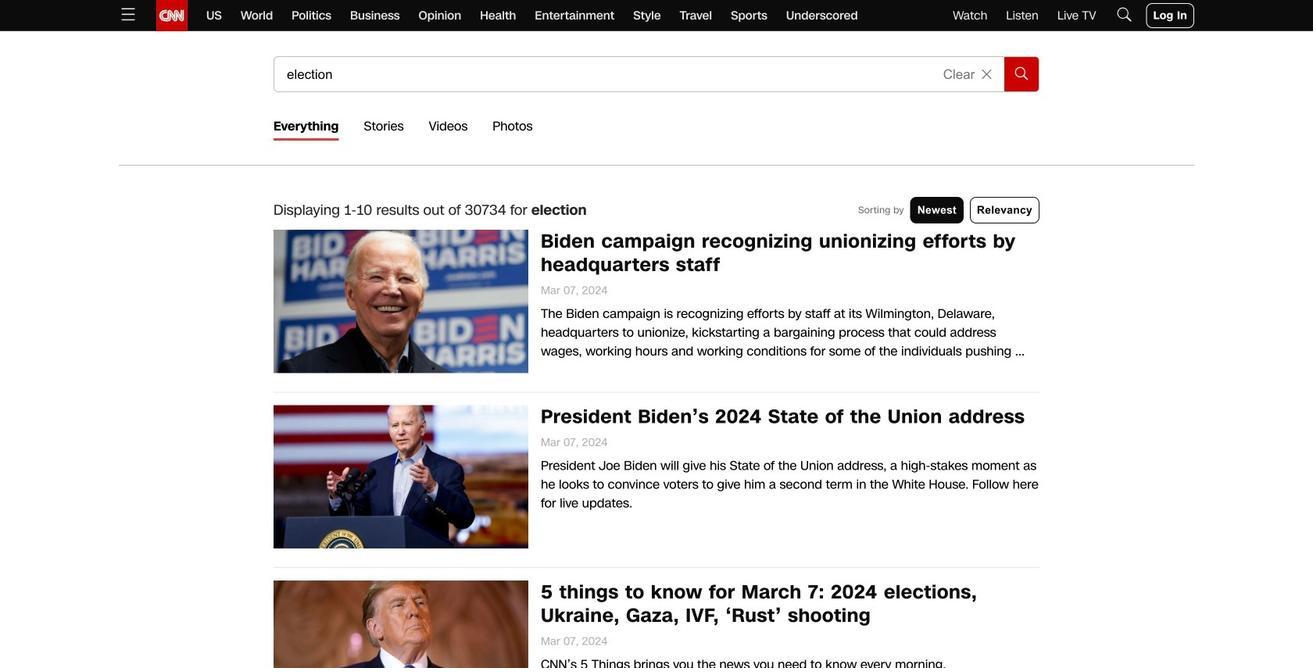 Task type: describe. For each thing, give the bounding box(es) containing it.
ui add 2 image
[[974, 62, 999, 86]]

search icon image
[[1115, 5, 1134, 24]]

search image
[[1011, 62, 1032, 82]]



Task type: vqa. For each thing, say whether or not it's contained in the screenshot.
Search ICON
yes



Task type: locate. For each thing, give the bounding box(es) containing it.
open menu icon image
[[119, 5, 138, 24]]

None text field
[[274, 57, 929, 91]]



